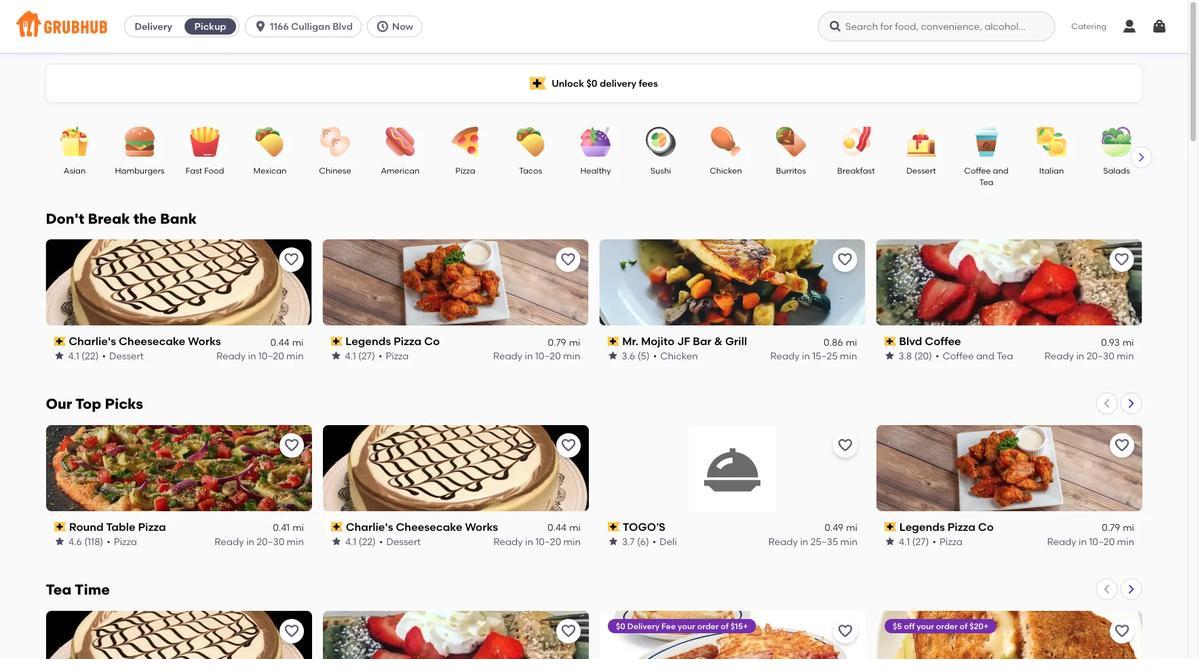 Task type: vqa. For each thing, say whether or not it's contained in the screenshot.


Task type: locate. For each thing, give the bounding box(es) containing it.
hamburgers image
[[116, 127, 163, 157]]

2 vertical spatial charlie's cheesecake works logo image
[[46, 611, 312, 659]]

20–30
[[1087, 350, 1114, 362], [256, 536, 284, 547]]

subscription pass image for topmost "legends pizza co logo"
[[331, 337, 343, 346]]

2 horizontal spatial dessert
[[906, 166, 936, 175]]

delivery inside button
[[135, 21, 172, 32]]

0.79 mi
[[548, 336, 580, 348], [1101, 522, 1134, 534]]

order left $20+
[[936, 621, 957, 631]]

your
[[677, 621, 695, 631], [916, 621, 934, 631]]

subscription pass image
[[54, 337, 66, 346], [331, 337, 343, 346], [607, 337, 619, 346], [884, 337, 896, 346], [607, 522, 619, 532], [884, 522, 896, 532]]

break
[[88, 210, 130, 228]]

tea inside coffee and tea
[[979, 177, 993, 187]]

0.44 mi
[[270, 336, 304, 348], [547, 522, 580, 534]]

tacos image
[[506, 127, 554, 157]]

0 horizontal spatial 4.1 (22)
[[68, 350, 99, 362]]

0.44
[[270, 336, 289, 348], [547, 522, 566, 534]]

3.6
[[622, 350, 635, 362]]

and
[[993, 166, 1008, 175], [976, 350, 994, 362]]

1 vertical spatial 0.79 mi
[[1101, 522, 1134, 534]]

chicken
[[709, 166, 742, 175], [660, 350, 698, 362]]

caret left icon image
[[1101, 398, 1112, 409], [1101, 584, 1112, 595]]

1 horizontal spatial legends
[[899, 521, 945, 534]]

1 vertical spatial tea
[[997, 350, 1013, 362]]

0 horizontal spatial svg image
[[254, 20, 267, 33]]

0 vertical spatial 0.79 mi
[[548, 336, 580, 348]]

food
[[204, 166, 224, 175]]

fee
[[661, 621, 675, 631]]

0 vertical spatial blvd coffee logo image
[[876, 239, 1142, 326]]

$20+
[[969, 621, 988, 631]]

0 vertical spatial tea
[[979, 177, 993, 187]]

(5)
[[637, 350, 650, 362]]

2 subscription pass image from the left
[[331, 522, 343, 532]]

0 horizontal spatial • dessert
[[102, 350, 144, 362]]

1 vertical spatial (27)
[[912, 536, 929, 547]]

0 horizontal spatial your
[[677, 621, 695, 631]]

1 horizontal spatial ready in 20–30 min
[[1045, 350, 1134, 362]]

now button
[[367, 16, 428, 37]]

pizza
[[455, 166, 475, 175], [394, 335, 422, 348], [386, 350, 409, 362], [138, 521, 166, 534], [947, 521, 975, 534], [114, 536, 137, 547], [939, 536, 962, 547]]

1 horizontal spatial chicken
[[709, 166, 742, 175]]

0 horizontal spatial 0.79
[[548, 336, 566, 348]]

0 vertical spatial (27)
[[358, 350, 375, 362]]

blvd coffee logo image
[[876, 239, 1142, 326], [323, 611, 588, 659]]

mexican image
[[246, 127, 293, 157]]

mi for round table pizza logo at the bottom of the page
[[292, 522, 304, 534]]

save this restaurant image
[[1114, 252, 1130, 268], [560, 437, 576, 454], [837, 437, 853, 454], [560, 623, 576, 640], [1114, 623, 1130, 640]]

20–30 down 0.93
[[1087, 350, 1114, 362]]

subscription pass image for togo's logo
[[607, 522, 619, 532]]

of left $15+
[[720, 621, 728, 631]]

1 subscription pass image from the left
[[54, 522, 66, 532]]

ready in 20–30 min for blvd coffee
[[1045, 350, 1134, 362]]

delivery left "fee"
[[627, 621, 659, 631]]

0 vertical spatial co
[[424, 335, 440, 348]]

coffee
[[964, 166, 991, 175], [925, 335, 961, 348], [943, 350, 974, 362]]

mexican
[[253, 166, 286, 175]]

legends pizza co
[[345, 335, 440, 348], [899, 521, 993, 534]]

coffee for blvd coffee
[[925, 335, 961, 348]]

0 vertical spatial blvd
[[333, 21, 353, 32]]

chinese image
[[311, 127, 359, 157]]

togo's logo image
[[689, 425, 775, 511]]

• pizza for subscription pass image related to round table pizza
[[106, 536, 137, 547]]

•
[[102, 350, 106, 362], [378, 350, 382, 362], [653, 350, 657, 362], [936, 350, 939, 362], [106, 536, 110, 547], [379, 536, 383, 547], [652, 536, 656, 547], [932, 536, 936, 547]]

your right "fee"
[[677, 621, 695, 631]]

0 horizontal spatial 4.1 (27)
[[345, 350, 375, 362]]

ready in 25–35 min
[[768, 536, 857, 547]]

1 vertical spatial blvd
[[899, 335, 922, 348]]

delivery
[[135, 21, 172, 32], [627, 621, 659, 631]]

1 vertical spatial • dessert
[[379, 536, 421, 547]]

20–30 down 0.41
[[256, 536, 284, 547]]

0 horizontal spatial dessert
[[109, 350, 144, 362]]

grubhub plus flag logo image
[[530, 77, 546, 90]]

delivery left pickup
[[135, 21, 172, 32]]

chicken image
[[702, 127, 749, 157]]

catering
[[1071, 21, 1106, 31]]

4.1 (22)
[[68, 350, 99, 362], [345, 536, 376, 547]]

caret right icon image
[[1136, 152, 1147, 163], [1126, 398, 1137, 409], [1126, 584, 1137, 595]]

2 your from the left
[[916, 621, 934, 631]]

save this restaurant image for blvd coffee
[[1114, 252, 1130, 268]]

caret left icon image for tea time
[[1101, 584, 1112, 595]]

subscription pass image
[[54, 522, 66, 532], [331, 522, 343, 532]]

2 vertical spatial coffee
[[943, 350, 974, 362]]

caret right icon image for our top picks
[[1126, 398, 1137, 409]]

and inside coffee and tea
[[993, 166, 1008, 175]]

of left $20+
[[959, 621, 967, 631]]

4.1
[[68, 350, 79, 362], [345, 350, 356, 362], [345, 536, 356, 547], [899, 536, 909, 547]]

boudin bakery & cafe logo image
[[876, 611, 1142, 659]]

ready in 10–20 min
[[216, 350, 304, 362], [493, 350, 580, 362], [493, 536, 580, 547], [1047, 536, 1134, 547]]

0 vertical spatial legends
[[345, 335, 391, 348]]

mr.
[[622, 335, 638, 348]]

tea
[[979, 177, 993, 187], [997, 350, 1013, 362], [46, 581, 72, 599]]

ready
[[216, 350, 246, 362], [493, 350, 522, 362], [770, 350, 800, 362], [1045, 350, 1074, 362], [214, 536, 244, 547], [493, 536, 522, 547], [768, 536, 797, 547], [1047, 536, 1076, 547]]

1 vertical spatial chicken
[[660, 350, 698, 362]]

(118)
[[84, 536, 103, 547]]

ready in 20–30 min down 0.93
[[1045, 350, 1134, 362]]

0 horizontal spatial 0.79 mi
[[548, 336, 580, 348]]

0 vertical spatial works
[[188, 335, 221, 348]]

breakfast
[[837, 166, 875, 175]]

blvd
[[333, 21, 353, 32], [899, 335, 922, 348]]

0 vertical spatial coffee
[[964, 166, 991, 175]]

chicken down jf
[[660, 350, 698, 362]]

cheesecake
[[119, 335, 185, 348], [395, 521, 462, 534]]

0 horizontal spatial ready in 20–30 min
[[214, 536, 304, 547]]

and down coffee and tea image
[[993, 166, 1008, 175]]

subscription pass image for the rightmost "legends pizza co logo"
[[884, 522, 896, 532]]

1 horizontal spatial order
[[936, 621, 957, 631]]

coffee down coffee and tea image
[[964, 166, 991, 175]]

$5
[[892, 621, 902, 631]]

svg image
[[1151, 18, 1167, 35], [254, 20, 267, 33], [376, 20, 389, 33]]

1 vertical spatial charlie's
[[345, 521, 393, 534]]

0 vertical spatial 0.44
[[270, 336, 289, 348]]

mojito
[[641, 335, 674, 348]]

1 vertical spatial 0.44
[[547, 522, 566, 534]]

1 horizontal spatial 0.79
[[1101, 522, 1120, 534]]

hamburgers
[[115, 166, 164, 175]]

legends
[[345, 335, 391, 348], [899, 521, 945, 534]]

2 vertical spatial dessert
[[386, 536, 421, 547]]

1 horizontal spatial • dessert
[[379, 536, 421, 547]]

in
[[248, 350, 256, 362], [525, 350, 533, 362], [802, 350, 810, 362], [1076, 350, 1084, 362], [246, 536, 254, 547], [525, 536, 533, 547], [800, 536, 808, 547], [1078, 536, 1086, 547]]

in for topmost "legends pizza co logo"
[[525, 350, 533, 362]]

0 vertical spatial cheesecake
[[119, 335, 185, 348]]

(27)
[[358, 350, 375, 362], [912, 536, 929, 547]]

$0 right unlock
[[586, 78, 597, 89]]

$0 delivery fee your order of $15+
[[616, 621, 747, 631]]

2 vertical spatial caret right icon image
[[1126, 584, 1137, 595]]

0 horizontal spatial tea
[[46, 581, 72, 599]]

jf
[[677, 335, 690, 348]]

2 horizontal spatial • pizza
[[932, 536, 962, 547]]

don't break the bank
[[46, 210, 197, 228]]

0 vertical spatial 4.1 (27)
[[345, 350, 375, 362]]

2 horizontal spatial tea
[[997, 350, 1013, 362]]

star icon image
[[54, 351, 65, 361], [331, 351, 342, 361], [607, 351, 618, 361], [884, 351, 895, 361], [54, 536, 65, 547], [331, 536, 342, 547], [607, 536, 618, 547], [884, 536, 895, 547]]

your right off
[[916, 621, 934, 631]]

1 horizontal spatial works
[[465, 521, 498, 534]]

0 horizontal spatial co
[[424, 335, 440, 348]]

0 horizontal spatial legends pizza co logo image
[[323, 239, 588, 326]]

1 horizontal spatial 0.44 mi
[[547, 522, 580, 534]]

ready in 20–30 min down 0.41
[[214, 536, 304, 547]]

1 vertical spatial coffee
[[925, 335, 961, 348]]

asian image
[[51, 127, 98, 157]]

3.8 (20)
[[899, 350, 932, 362]]

1 vertical spatial (22)
[[358, 536, 376, 547]]

mi
[[292, 336, 304, 348], [569, 336, 580, 348], [846, 336, 857, 348], [1122, 336, 1134, 348], [292, 522, 304, 534], [569, 522, 580, 534], [846, 522, 857, 534], [1122, 522, 1134, 534]]

italian image
[[1027, 127, 1075, 157]]

20–30 for blvd coffee
[[1087, 350, 1114, 362]]

min for round table pizza logo at the bottom of the page
[[286, 536, 304, 547]]

0 horizontal spatial cheesecake
[[119, 335, 185, 348]]

blvd right culligan
[[333, 21, 353, 32]]

charlie's
[[69, 335, 116, 348], [345, 521, 393, 534]]

ihop logo image
[[599, 611, 865, 659]]

0 horizontal spatial legends pizza co
[[345, 335, 440, 348]]

in for the rightmost "legends pizza co logo"
[[1078, 536, 1086, 547]]

0 horizontal spatial order
[[697, 621, 718, 631]]

0 horizontal spatial (27)
[[358, 350, 375, 362]]

1166 culligan blvd
[[270, 21, 353, 32]]

• dessert
[[102, 350, 144, 362], [379, 536, 421, 547]]

(22)
[[81, 350, 99, 362], [358, 536, 376, 547]]

1 horizontal spatial 4.1 (27)
[[899, 536, 929, 547]]

chinese
[[319, 166, 351, 175]]

0.79 for topmost "legends pizza co logo"
[[548, 336, 566, 348]]

1 horizontal spatial charlie's cheesecake works
[[345, 521, 498, 534]]

unlock $0 delivery fees
[[552, 78, 658, 89]]

2 caret left icon image from the top
[[1101, 584, 1112, 595]]

and right (20)
[[976, 350, 994, 362]]

1 horizontal spatial (27)
[[912, 536, 929, 547]]

blvd up the 3.8 (20)
[[899, 335, 922, 348]]

legends pizza co logo image
[[323, 239, 588, 326], [876, 425, 1142, 511]]

1 caret left icon image from the top
[[1101, 398, 1112, 409]]

1 vertical spatial ready in 20–30 min
[[214, 536, 304, 547]]

save this restaurant button
[[279, 248, 304, 272], [556, 248, 580, 272], [833, 248, 857, 272], [1109, 248, 1134, 272], [279, 433, 304, 458], [556, 433, 580, 458], [833, 433, 857, 458], [1109, 433, 1134, 458], [279, 619, 304, 644], [556, 619, 580, 644], [833, 619, 857, 644], [1109, 619, 1134, 644]]

1 horizontal spatial legends pizza co
[[899, 521, 993, 534]]

1 vertical spatial legends pizza co logo image
[[876, 425, 1142, 511]]

in for round table pizza logo at the bottom of the page
[[246, 536, 254, 547]]

svg image
[[1121, 18, 1138, 35], [829, 20, 842, 33]]

order left $15+
[[697, 621, 718, 631]]

1 vertical spatial legends
[[899, 521, 945, 534]]

1 horizontal spatial • pizza
[[378, 350, 409, 362]]

2 of from the left
[[959, 621, 967, 631]]

0.86
[[824, 336, 843, 348]]

0 horizontal spatial 20–30
[[256, 536, 284, 547]]

picks
[[105, 395, 143, 413]]

0 horizontal spatial delivery
[[135, 21, 172, 32]]

fast food image
[[181, 127, 228, 157]]

0 horizontal spatial charlie's cheesecake works
[[69, 335, 221, 348]]

coffee up (20)
[[925, 335, 961, 348]]

round table pizza logo image
[[46, 425, 312, 511]]

0.79
[[548, 336, 566, 348], [1101, 522, 1120, 534]]

0 vertical spatial (22)
[[81, 350, 99, 362]]

1 horizontal spatial legends pizza co logo image
[[876, 425, 1142, 511]]

1 order from the left
[[697, 621, 718, 631]]

chicken down 'chicken' image
[[709, 166, 742, 175]]

• pizza for the rightmost "legends pizza co logo" subscription pass icon
[[932, 536, 962, 547]]

0.41
[[273, 522, 289, 534]]

0.93 mi
[[1101, 336, 1134, 348]]

1 horizontal spatial co
[[978, 521, 993, 534]]

0 horizontal spatial blvd
[[333, 21, 353, 32]]

$0
[[586, 78, 597, 89], [616, 621, 625, 631]]

co
[[424, 335, 440, 348], [978, 521, 993, 534]]

ready in 10–20 min for subscription pass image for charlie's cheesecake works
[[493, 536, 580, 547]]

3.7
[[622, 536, 634, 547]]

burritos image
[[767, 127, 814, 157]]

mi for the rightmost "legends pizza co logo"
[[1122, 522, 1134, 534]]

coffee down blvd coffee
[[943, 350, 974, 362]]

1 vertical spatial 0.79
[[1101, 522, 1120, 534]]

save this restaurant image
[[283, 252, 300, 268], [560, 252, 576, 268], [837, 252, 853, 268], [283, 437, 300, 454], [1114, 437, 1130, 454], [283, 623, 300, 640], [837, 623, 853, 640]]

(6)
[[637, 536, 649, 547]]

delivery
[[600, 78, 636, 89]]

1 vertical spatial caret left icon image
[[1101, 584, 1112, 595]]

1 vertical spatial and
[[976, 350, 994, 362]]

subscription pass image left round on the bottom left of page
[[54, 522, 66, 532]]

svg image inside 1166 culligan blvd button
[[254, 20, 267, 33]]

burritos
[[776, 166, 806, 175]]

0 vertical spatial caret left icon image
[[1101, 398, 1112, 409]]

1 horizontal spatial 20–30
[[1087, 350, 1114, 362]]

1 vertical spatial legends pizza co
[[899, 521, 993, 534]]

in for togo's logo
[[800, 536, 808, 547]]

3.8
[[899, 350, 912, 362]]

0 horizontal spatial 0.44 mi
[[270, 336, 304, 348]]

1 vertical spatial $0
[[616, 621, 625, 631]]

0 vertical spatial charlie's
[[69, 335, 116, 348]]

ready in 20–30 min for round table pizza
[[214, 536, 304, 547]]

0.79 for the rightmost "legends pizza co logo"
[[1101, 522, 1120, 534]]

charlie's cheesecake works logo image
[[46, 239, 312, 326], [323, 425, 588, 511], [46, 611, 312, 659]]

$0 left "fee"
[[616, 621, 625, 631]]

(22) for the topmost charlie's cheesecake works logo
[[81, 350, 99, 362]]

1 vertical spatial blvd coffee logo image
[[323, 611, 588, 659]]

mi for the "mr. mojito jf bar & grill logo"
[[846, 336, 857, 348]]

breakfast image
[[832, 127, 880, 157]]

Search for food, convenience, alcohol... search field
[[818, 12, 1055, 41]]

1 horizontal spatial 0.44
[[547, 522, 566, 534]]

svg image inside now button
[[376, 20, 389, 33]]

1 vertical spatial 20–30
[[256, 536, 284, 547]]

subscription pass image right 0.41 mi at the bottom of page
[[331, 522, 343, 532]]

american
[[381, 166, 419, 175]]

fees
[[639, 78, 658, 89]]

works
[[188, 335, 221, 348], [465, 521, 498, 534]]



Task type: describe. For each thing, give the bounding box(es) containing it.
subscription pass image for charlie's cheesecake works
[[331, 522, 343, 532]]

tea time
[[46, 581, 110, 599]]

• coffee and tea
[[936, 350, 1013, 362]]

0 horizontal spatial charlie's
[[69, 335, 116, 348]]

0 vertical spatial 0.44 mi
[[270, 336, 304, 348]]

0 horizontal spatial svg image
[[829, 20, 842, 33]]

subscription pass image for the "mr. mojito jf bar & grill logo"
[[607, 337, 619, 346]]

culligan
[[291, 21, 330, 32]]

2 order from the left
[[936, 621, 957, 631]]

0 vertical spatial caret right icon image
[[1136, 152, 1147, 163]]

time
[[75, 581, 110, 599]]

the
[[134, 210, 157, 228]]

don't
[[46, 210, 84, 228]]

0 horizontal spatial 0.44
[[270, 336, 289, 348]]

1 horizontal spatial blvd coffee logo image
[[876, 239, 1142, 326]]

catering button
[[1062, 11, 1116, 42]]

3.7 (6)
[[622, 536, 649, 547]]

bank
[[160, 210, 197, 228]]

delivery button
[[125, 16, 182, 37]]

grill
[[725, 335, 747, 348]]

0 horizontal spatial blvd coffee logo image
[[323, 611, 588, 659]]

bar
[[693, 335, 712, 348]]

1 of from the left
[[720, 621, 728, 631]]

15–25
[[812, 350, 838, 362]]

salads
[[1103, 166, 1130, 175]]

0.41 mi
[[273, 522, 304, 534]]

• pizza for subscription pass icon associated with topmost "legends pizza co logo"
[[378, 350, 409, 362]]

min for topmost "legends pizza co logo"
[[563, 350, 580, 362]]

mi for topmost "legends pizza co logo"
[[569, 336, 580, 348]]

save this restaurant image for charlie's cheesecake works
[[560, 437, 576, 454]]

(27) for subscription pass icon associated with topmost "legends pizza co logo"
[[358, 350, 375, 362]]

round table pizza
[[69, 521, 166, 534]]

blvd coffee
[[899, 335, 961, 348]]

1166
[[270, 21, 289, 32]]

4.6
[[68, 536, 82, 547]]

20–30 for round table pizza
[[256, 536, 284, 547]]

healthy image
[[572, 127, 619, 157]]

legends for subscription pass icon associated with topmost "legends pizza co logo"
[[345, 335, 391, 348]]

$15+
[[730, 621, 747, 631]]

deli
[[659, 536, 677, 547]]

1 horizontal spatial 0.79 mi
[[1101, 522, 1134, 534]]

1 vertical spatial works
[[465, 521, 498, 534]]

round
[[69, 521, 103, 534]]

ready in 10–20 min for subscription pass icon associated with topmost "legends pizza co logo"
[[493, 350, 580, 362]]

mi for right the blvd coffee logo
[[1122, 336, 1134, 348]]

sushi
[[650, 166, 671, 175]]

svg image for now
[[376, 20, 389, 33]]

0 vertical spatial legends pizza co logo image
[[323, 239, 588, 326]]

1 horizontal spatial charlie's
[[345, 521, 393, 534]]

pizza image
[[441, 127, 489, 157]]

off
[[904, 621, 914, 631]]

mr. mojito jf bar & grill logo image
[[599, 239, 865, 326]]

1 vertical spatial dessert
[[109, 350, 144, 362]]

1 vertical spatial 4.1 (27)
[[899, 536, 929, 547]]

• deli
[[652, 536, 677, 547]]

(22) for middle charlie's cheesecake works logo
[[358, 536, 376, 547]]

subscription pass image for round table pizza
[[54, 522, 66, 532]]

in for right the blvd coffee logo
[[1076, 350, 1084, 362]]

0 vertical spatial legends pizza co
[[345, 335, 440, 348]]

in for the "mr. mojito jf bar & grill logo"
[[802, 350, 810, 362]]

1 vertical spatial 0.44 mi
[[547, 522, 580, 534]]

table
[[106, 521, 135, 534]]

0 vertical spatial chicken
[[709, 166, 742, 175]]

coffee inside coffee and tea
[[964, 166, 991, 175]]

1 vertical spatial co
[[978, 521, 993, 534]]

min for right the blvd coffee logo
[[1117, 350, 1134, 362]]

2 vertical spatial tea
[[46, 581, 72, 599]]

0.49
[[824, 522, 843, 534]]

mi for togo's logo
[[846, 522, 857, 534]]

0.86 mi
[[824, 336, 857, 348]]

1 your from the left
[[677, 621, 695, 631]]

unlock
[[552, 78, 584, 89]]

coffee and tea image
[[962, 127, 1010, 157]]

tacos
[[519, 166, 542, 175]]

caret left icon image for our top picks
[[1101, 398, 1112, 409]]

ready in 10–20 min for the rightmost "legends pizza co logo" subscription pass icon
[[1047, 536, 1134, 547]]

sushi image
[[637, 127, 684, 157]]

our
[[46, 395, 72, 413]]

main navigation navigation
[[0, 0, 1188, 53]]

$5 off your order of $20+
[[892, 621, 988, 631]]

coffee and tea
[[964, 166, 1008, 187]]

coffee for • coffee and tea
[[943, 350, 974, 362]]

italian
[[1039, 166, 1064, 175]]

1166 culligan blvd button
[[245, 16, 367, 37]]

0.93
[[1101, 336, 1120, 348]]

0 vertical spatial charlie's cheesecake works
[[69, 335, 221, 348]]

top
[[75, 395, 101, 413]]

save this restaurant image for togo's
[[837, 437, 853, 454]]

salads image
[[1093, 127, 1140, 157]]

3.6 (5)
[[622, 350, 650, 362]]

(27) for the rightmost "legends pizza co logo" subscription pass icon
[[912, 536, 929, 547]]

pickup
[[194, 21, 226, 32]]

min for the rightmost "legends pizza co logo"
[[1117, 536, 1134, 547]]

0 vertical spatial • dessert
[[102, 350, 144, 362]]

0 vertical spatial $0
[[586, 78, 597, 89]]

0 vertical spatial 4.1 (22)
[[68, 350, 99, 362]]

legends for the rightmost "legends pizza co logo" subscription pass icon
[[899, 521, 945, 534]]

dessert image
[[897, 127, 945, 157]]

1 horizontal spatial 4.1 (22)
[[345, 536, 376, 547]]

(20)
[[914, 350, 932, 362]]

svg image for 1166 culligan blvd
[[254, 20, 267, 33]]

pickup button
[[182, 16, 239, 37]]

min for the "mr. mojito jf bar & grill logo"
[[840, 350, 857, 362]]

4.6 (118)
[[68, 536, 103, 547]]

togo's
[[622, 521, 665, 534]]

0 horizontal spatial works
[[188, 335, 221, 348]]

caret right icon image for tea time
[[1126, 584, 1137, 595]]

ready in 15–25 min
[[770, 350, 857, 362]]

• chicken
[[653, 350, 698, 362]]

1 vertical spatial cheesecake
[[395, 521, 462, 534]]

1 horizontal spatial svg image
[[1121, 18, 1138, 35]]

25–35
[[810, 536, 838, 547]]

2 horizontal spatial svg image
[[1151, 18, 1167, 35]]

fast food
[[185, 166, 224, 175]]

min for togo's logo
[[840, 536, 857, 547]]

healthy
[[580, 166, 611, 175]]

0 vertical spatial charlie's cheesecake works logo image
[[46, 239, 312, 326]]

&
[[714, 335, 723, 348]]

our top picks
[[46, 395, 143, 413]]

now
[[392, 21, 413, 32]]

0.49 mi
[[824, 522, 857, 534]]

american image
[[376, 127, 424, 157]]

0 horizontal spatial chicken
[[660, 350, 698, 362]]

1 vertical spatial delivery
[[627, 621, 659, 631]]

1 vertical spatial charlie's cheesecake works logo image
[[323, 425, 588, 511]]

blvd inside button
[[333, 21, 353, 32]]

fast
[[185, 166, 202, 175]]

mr. mojito jf bar & grill
[[622, 335, 747, 348]]

asian
[[63, 166, 85, 175]]



